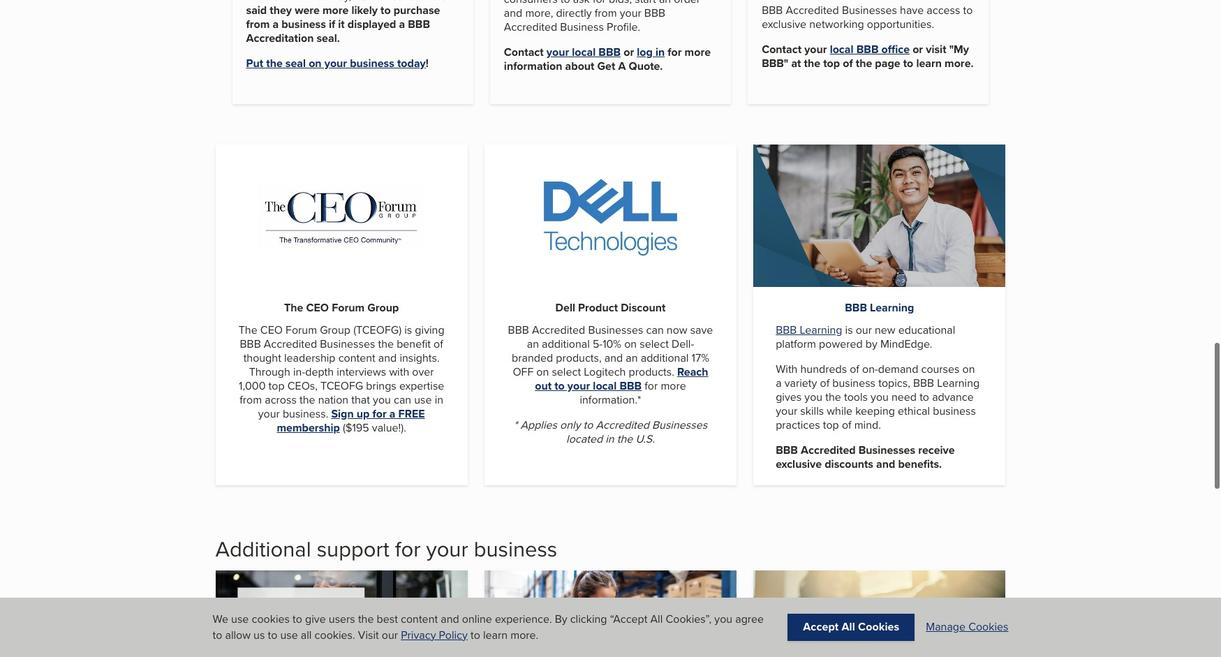 Task type: describe. For each thing, give the bounding box(es) containing it.
across
[[265, 391, 297, 407]]

to inside * applies only to accredited businesses located in the u.s.
[[584, 416, 594, 432]]

ceo for the ceo forum group (tceofg) is giving bbb accredited businesses the benefit of thought leadership content and insights. through in-depth interviews with over 1,000 top ceos, tceofg brings expertise from across the nation that you can use in your business.
[[260, 321, 283, 337]]

more for for more information about get a quote.
[[685, 44, 711, 60]]

1 horizontal spatial select
[[640, 335, 669, 351]]

to right policy
[[471, 627, 481, 643]]

0 horizontal spatial bbb learning link
[[776, 321, 843, 337]]

1 horizontal spatial use
[[280, 627, 298, 643]]

!
[[426, 55, 429, 71]]

local for office
[[830, 41, 854, 57]]

to left give
[[293, 611, 302, 628]]

giving
[[415, 321, 445, 337]]

the left is
[[378, 335, 394, 351]]

contact for contact your local bbb or log in
[[504, 44, 544, 60]]

accreditation
[[246, 30, 314, 46]]

applies
[[521, 416, 558, 432]]

platform
[[776, 335, 817, 351]]

with hundreds of on-demand courses on a variety of business topics, bbb learning gives you the tools you need to advance your skills while keeping ethical business practices top of mind.
[[776, 360, 980, 432]]

receive
[[919, 441, 956, 457]]

about
[[566, 58, 595, 74]]

for inside sign up for a free membership
[[373, 405, 387, 421]]

the ceo forum group
[[284, 299, 399, 315]]

to right us
[[268, 627, 278, 643]]

exclusive inside bbb accredited businesses have access to exclusive networking opportunities.
[[762, 16, 807, 32]]

is our new educational platform powered by mindedge.
[[776, 321, 956, 351]]

contact your local bbb office
[[762, 41, 910, 57]]

the inside with hundreds of on-demand courses on a variety of business topics, bbb learning gives you the tools you need to advance your skills while keeping ethical business practices top of mind.
[[826, 388, 842, 404]]

content inside we use cookies to give users the best content and online experience. by clicking "accept all cookies", you agree to allow us to use all cookies. visit our
[[401, 611, 438, 628]]

bbb inside bbb accredited businesses receive exclusive discounts and benefits.
[[776, 441, 799, 457]]

privacy policy to learn more.
[[401, 627, 539, 643]]

welcome handshake, business meeting and consulting contract deal, thank you and partnership collaboration in office. shake hands for team promotion, hr opportunity and support in b2b sales success image
[[754, 570, 1006, 657]]

mindedge.
[[881, 335, 933, 351]]

content inside the ceo forum group (tceofg) is giving bbb accredited businesses the benefit of thought leadership content and insights. through in-depth interviews with over 1,000 top ceos, tceofg brings expertise from across the nation that you can use in your business.
[[339, 349, 376, 365]]

users
[[329, 611, 355, 628]]

ceo for the ceo forum group
[[306, 299, 329, 315]]

discounts
[[825, 455, 874, 471]]

brings
[[366, 377, 397, 393]]

sign
[[331, 405, 354, 421]]

2 horizontal spatial in
[[656, 44, 665, 60]]

additional
[[216, 533, 311, 564]]

at
[[792, 55, 802, 71]]

bbb inside the ceo forum group (tceofg) is giving bbb accredited businesses the benefit of thought leadership content and insights. through in-depth interviews with over 1,000 top ceos, tceofg brings expertise from across the nation that you can use in your business.
[[240, 335, 261, 351]]

is our
[[846, 321, 873, 337]]

ceos,
[[288, 377, 318, 393]]

your local bbb link
[[547, 44, 621, 60]]

with
[[389, 363, 410, 379]]

information
[[504, 58, 563, 74]]

dell product discount
[[556, 299, 666, 315]]

use inside the ceo forum group (tceofg) is giving bbb accredited businesses the benefit of thought leadership content and insights. through in-depth interviews with over 1,000 top ceos, tceofg brings expertise from across the nation that you can use in your business.
[[415, 391, 432, 407]]

that
[[352, 391, 370, 407]]

allow
[[225, 627, 251, 643]]

is
[[405, 321, 412, 337]]

value!).
[[372, 419, 407, 435]]

a inside with hundreds of on-demand courses on a variety of business topics, bbb learning gives you the tools you need to advance your skills while keeping ethical business practices top of mind.
[[776, 374, 782, 390]]

advance
[[933, 388, 974, 404]]

78%
[[354, 0, 376, 4]]

of inside the or visit "my bbb" at the top of the page to learn more.
[[843, 55, 854, 71]]

bbb accredited businesses receive exclusive discounts and benefits.
[[776, 441, 956, 471]]

log
[[637, 44, 653, 60]]

0 horizontal spatial more.
[[511, 627, 539, 643]]

of left mind.
[[843, 416, 852, 432]]

visit
[[358, 627, 379, 643]]

u.s.
[[636, 430, 655, 446]]

cookies",
[[666, 611, 712, 628]]

bbb accredited businesses can now save an additional 5-10% on select dell- branded products, and an additional 17% off on select logitech products.
[[508, 321, 714, 379]]

ethical
[[898, 402, 931, 418]]

top inside the ceo forum group (tceofg) is giving bbb accredited businesses the benefit of thought leadership content and insights. through in-depth interviews with over 1,000 top ceos, tceofg brings expertise from across the nation that you can use in your business.
[[269, 377, 285, 393]]

business inside 78% of consumers said they were more likely to purchase from a business if it displayed a bbb accreditation seal.
[[282, 16, 326, 32]]

a
[[619, 58, 626, 74]]

a free
[[390, 405, 425, 421]]

your inside reach out to your local bbb
[[568, 377, 591, 393]]

page to
[[876, 55, 914, 71]]

courses
[[922, 360, 960, 376]]

more inside 78% of consumers said they were more likely to purchase from a business if it displayed a bbb accreditation seal.
[[323, 2, 349, 18]]

information.*
[[580, 391, 642, 407]]

learn inside the or visit "my bbb" at the top of the page to learn more.
[[917, 55, 942, 71]]

we
[[213, 611, 228, 628]]

the inside * applies only to accredited businesses located in the u.s.
[[617, 430, 633, 446]]

for right support
[[395, 533, 421, 564]]

from inside the ceo forum group (tceofg) is giving bbb accredited businesses the benefit of thought leadership content and insights. through in-depth interviews with over 1,000 top ceos, tceofg brings expertise from across the nation that you can use in your business.
[[240, 391, 262, 407]]

and inside bbb accredited businesses can now save an additional 5-10% on select dell- branded products, and an additional 17% off on select logitech products.
[[605, 349, 623, 365]]

product
[[579, 299, 618, 315]]

man putting on store opening soon sign image
[[216, 570, 468, 657]]

in-
[[293, 363, 305, 379]]

it
[[338, 16, 345, 32]]

by
[[555, 611, 568, 628]]

local for or
[[572, 44, 596, 60]]

to inside reach out to your local bbb
[[555, 377, 565, 393]]

tceofg
[[321, 377, 363, 393]]

mind.
[[855, 416, 882, 432]]

contact your local bbb or log in
[[504, 44, 665, 60]]

"my
[[950, 41, 970, 57]]

the inside we use cookies to give users the best content and online experience. by clicking "accept all cookies", you agree to allow us to use all cookies. visit our
[[358, 611, 374, 628]]

business.
[[283, 405, 329, 421]]

quote.
[[629, 58, 663, 74]]

to left allow
[[213, 627, 222, 643]]

of inside 78% of consumers said they were more likely to purchase from a business if it displayed a bbb accreditation seal.
[[379, 0, 389, 4]]

networking
[[810, 16, 865, 32]]

and inside bbb accredited businesses receive exclusive discounts and benefits.
[[877, 455, 896, 471]]

on right 10%
[[625, 335, 637, 351]]

group for the ceo forum group (tceofg) is giving bbb accredited businesses the benefit of thought leadership content and insights. through in-depth interviews with over 1,000 top ceos, tceofg brings expertise from across the nation that you can use in your business.
[[320, 321, 351, 337]]

displayed
[[348, 16, 396, 32]]

have
[[901, 2, 924, 18]]

practices
[[776, 416, 821, 432]]

the ceo forum group (tceofg) is giving bbb accredited businesses the benefit of thought leadership content and insights. through in-depth interviews with over 1,000 top ceos, tceofg brings expertise from across the nation that you can use in your business.
[[239, 321, 445, 421]]

1 vertical spatial learning
[[800, 321, 843, 337]]

businesses inside the ceo forum group (tceofg) is giving bbb accredited businesses the benefit of thought leadership content and insights. through in-depth interviews with over 1,000 top ceos, tceofg brings expertise from across the nation that you can use in your business.
[[320, 335, 375, 351]]

0 horizontal spatial use
[[231, 611, 249, 628]]

1 horizontal spatial bbb learning link
[[846, 299, 915, 315]]

to inside with hundreds of on-demand courses on a variety of business topics, bbb learning gives you the tools you need to advance your skills while keeping ethical business practices top of mind.
[[920, 388, 930, 404]]

forum for the ceo forum group
[[332, 299, 365, 315]]

benefit
[[397, 335, 431, 351]]

bbb accredited businesses have access to exclusive networking opportunities.
[[762, 2, 974, 32]]

dell technologies logo image
[[485, 144, 737, 286]]

top inside with hundreds of on-demand courses on a variety of business topics, bbb learning gives you the tools you need to advance your skills while keeping ethical business practices top of mind.
[[824, 416, 840, 432]]

save
[[691, 321, 714, 337]]

businesses for exclusive
[[859, 441, 916, 457]]

($195
[[343, 419, 369, 435]]

seal.
[[317, 30, 340, 46]]

only
[[560, 416, 581, 432]]

10%
[[603, 335, 622, 351]]

0 horizontal spatial learn
[[483, 627, 508, 643]]

over
[[412, 363, 434, 379]]

put the seal on your business today link
[[246, 55, 426, 71]]

thought
[[244, 349, 281, 365]]

you inside the ceo forum group (tceofg) is giving bbb accredited businesses the benefit of thought leadership content and insights. through in-depth interviews with over 1,000 top ceos, tceofg brings expertise from across the nation that you can use in your business.
[[373, 391, 391, 407]]

of inside the ceo forum group (tceofg) is giving bbb accredited businesses the benefit of thought leadership content and insights. through in-depth interviews with over 1,000 top ceos, tceofg brings expertise from across the nation that you can use in your business.
[[434, 335, 444, 351]]

said
[[246, 2, 267, 18]]

likely
[[352, 2, 378, 18]]



Task type: locate. For each thing, give the bounding box(es) containing it.
expertise
[[400, 377, 445, 393]]

you inside we use cookies to give users the best content and online experience. by clicking "accept all cookies", you agree to allow us to use all cookies. visit our
[[715, 611, 733, 628]]

1 horizontal spatial the
[[284, 299, 304, 315]]

businesses up 'interviews'
[[320, 335, 375, 351]]

group for the ceo forum group
[[368, 299, 399, 315]]

to inside 78% of consumers said they were more likely to purchase from a business if it displayed a bbb accreditation seal.
[[381, 2, 391, 18]]

0 horizontal spatial ceo
[[260, 321, 283, 337]]

group
[[368, 299, 399, 315], [320, 321, 351, 337]]

were
[[295, 2, 320, 18]]

1 vertical spatial exclusive
[[776, 455, 822, 471]]

an up off
[[527, 335, 539, 351]]

1 horizontal spatial a
[[399, 16, 405, 32]]

to right access
[[964, 2, 974, 18]]

young man smiling holding tablet image
[[754, 144, 1006, 286]]

the left u.s.
[[617, 430, 633, 446]]

learn left "my
[[917, 55, 942, 71]]

1 vertical spatial group
[[320, 321, 351, 337]]

2 horizontal spatial learning
[[938, 374, 980, 390]]

from inside 78% of consumers said they were more likely to purchase from a business if it displayed a bbb accreditation seal.
[[246, 16, 270, 32]]

on right courses
[[963, 360, 976, 376]]

ceo
[[306, 299, 329, 315], [260, 321, 283, 337]]

agree
[[736, 611, 764, 628]]

1 horizontal spatial forum
[[332, 299, 365, 315]]

2 vertical spatial learning
[[938, 374, 980, 390]]

log in link
[[637, 44, 665, 60]]

bbb learning link up hundreds
[[776, 321, 843, 337]]

privacy policy link
[[401, 627, 468, 643]]

0 vertical spatial ceo
[[306, 299, 329, 315]]

your inside with hundreds of on-demand courses on a variety of business topics, bbb learning gives you the tools you need to advance your skills while keeping ethical business practices top of mind.
[[776, 402, 798, 418]]

forum up the leadership
[[286, 321, 317, 337]]

put
[[246, 55, 263, 71]]

now
[[667, 321, 688, 337]]

get
[[598, 58, 616, 74]]

and inside the ceo forum group (tceofg) is giving bbb accredited businesses the benefit of thought leadership content and insights. through in-depth interviews with over 1,000 top ceos, tceofg brings expertise from across the nation that you can use in your business.
[[379, 349, 397, 365]]

up
[[357, 405, 370, 421]]

1 vertical spatial learn
[[483, 627, 508, 643]]

bbb inside 78% of consumers said they were more likely to purchase from a business if it displayed a bbb accreditation seal.
[[408, 16, 430, 32]]

in right a free
[[435, 391, 444, 407]]

0 vertical spatial bbb learning
[[846, 299, 915, 315]]

support
[[317, 533, 390, 564]]

products.
[[629, 363, 675, 379]]

forum inside the ceo forum group (tceofg) is giving bbb accredited businesses the benefit of thought leadership content and insights. through in-depth interviews with over 1,000 top ceos, tceofg brings expertise from across the nation that you can use in your business.
[[286, 321, 317, 337]]

in right log
[[656, 44, 665, 60]]

more down "additional"
[[661, 377, 687, 393]]

insights.
[[400, 349, 440, 365]]

bbb
[[762, 2, 783, 18], [408, 16, 430, 32], [857, 41, 879, 57], [599, 44, 621, 60], [846, 299, 868, 315], [508, 321, 529, 337], [776, 321, 797, 337], [240, 335, 261, 351], [914, 374, 935, 390], [620, 377, 642, 393], [776, 441, 799, 457]]

more for for more information.*
[[661, 377, 687, 393]]

accredited up in-
[[264, 335, 317, 351]]

a
[[273, 16, 279, 32], [399, 16, 405, 32], [776, 374, 782, 390]]

1 horizontal spatial can
[[647, 321, 664, 337]]

demand
[[879, 360, 919, 376]]

accredited down information.*
[[596, 416, 650, 432]]

skills
[[801, 402, 825, 418]]

powered
[[820, 335, 863, 351]]

bbb learning link up new
[[846, 299, 915, 315]]

accredited down "dell"
[[532, 321, 586, 337]]

bbb inside with hundreds of on-demand courses on a variety of business topics, bbb learning gives you the tools you need to advance your skills while keeping ethical business practices top of mind.
[[914, 374, 935, 390]]

cookies right accept
[[859, 619, 900, 635]]

businesses down dell product discount
[[589, 321, 644, 337]]

0 vertical spatial learning
[[871, 299, 915, 315]]

to right only
[[584, 416, 594, 432]]

give
[[305, 611, 326, 628]]

for right log in link on the right top
[[668, 44, 682, 60]]

1 horizontal spatial an
[[626, 349, 638, 365]]

0 vertical spatial learn
[[917, 55, 942, 71]]

more.
[[945, 55, 974, 71], [511, 627, 539, 643]]

learn right policy
[[483, 627, 508, 643]]

accredited inside bbb accredited businesses receive exclusive discounts and benefits.
[[801, 441, 856, 457]]

bbb inside bbb accredited businesses can now save an additional 5-10% on select dell- branded products, and an additional 17% off on select logitech products.
[[508, 321, 529, 337]]

of left on-
[[850, 360, 860, 376]]

1 vertical spatial top
[[269, 377, 285, 393]]

top right at
[[824, 55, 841, 71]]

2 vertical spatial more
[[661, 377, 687, 393]]

more
[[323, 2, 349, 18], [685, 44, 711, 60], [661, 377, 687, 393]]

the for the ceo forum group (tceofg) is giving bbb accredited businesses the benefit of thought leadership content and insights. through in-depth interviews with over 1,000 top ceos, tceofg brings expertise from across the nation that you can use in your business.
[[239, 321, 258, 337]]

0 horizontal spatial contact
[[504, 44, 544, 60]]

us
[[254, 627, 265, 643]]

0 vertical spatial forum
[[332, 299, 365, 315]]

can
[[647, 321, 664, 337], [394, 391, 412, 407]]

with
[[776, 360, 798, 376]]

the left 'best'
[[358, 611, 374, 628]]

a left variety
[[776, 374, 782, 390]]

all right the "accept at the bottom
[[651, 611, 663, 628]]

more inside for more information about get a quote.
[[685, 44, 711, 60]]

of right 78%
[[379, 0, 389, 4]]

0 vertical spatial more.
[[945, 55, 974, 71]]

contact
[[762, 41, 802, 57], [504, 44, 544, 60]]

from left across
[[240, 391, 262, 407]]

to right "need"
[[920, 388, 930, 404]]

or inside the or visit "my bbb" at the top of the page to learn more.
[[913, 41, 924, 57]]

sign up for a free membership link
[[277, 405, 425, 435]]

more. left the by
[[511, 627, 539, 643]]

1 horizontal spatial learn
[[917, 55, 942, 71]]

1 horizontal spatial or
[[913, 41, 924, 57]]

1 horizontal spatial bbb learning
[[846, 299, 915, 315]]

(tceofg)
[[354, 321, 402, 337]]

manage cookies button
[[927, 619, 1009, 636]]

1 cookies from the left
[[859, 619, 900, 635]]

bbb learning
[[846, 299, 915, 315], [776, 321, 843, 337]]

content up tceofg
[[339, 349, 376, 365]]

0 horizontal spatial can
[[394, 391, 412, 407]]

exclusive down "practices"
[[776, 455, 822, 471]]

content right 'best'
[[401, 611, 438, 628]]

educational
[[899, 321, 956, 337]]

"accept
[[610, 611, 648, 628]]

group down the ceo forum group on the left top of the page
[[320, 321, 351, 337]]

1 horizontal spatial in
[[606, 430, 615, 446]]

1 horizontal spatial contact
[[762, 41, 802, 57]]

for inside "for more information.*"
[[645, 377, 658, 393]]

can inside the ceo forum group (tceofg) is giving bbb accredited businesses the benefit of thought leadership content and insights. through in-depth interviews with over 1,000 top ceos, tceofg brings expertise from across the nation that you can use in your business.
[[394, 391, 412, 407]]

more. inside the or visit "my bbb" at the top of the page to learn more.
[[945, 55, 974, 71]]

on right seal
[[309, 55, 322, 71]]

you right tools
[[871, 388, 889, 404]]

you right that at left
[[373, 391, 391, 407]]

online
[[462, 611, 492, 628]]

tools
[[845, 388, 868, 404]]

0 horizontal spatial content
[[339, 349, 376, 365]]

1 vertical spatial ceo
[[260, 321, 283, 337]]

of right benefit at the bottom of the page
[[434, 335, 444, 351]]

located
[[567, 430, 603, 446]]

0 horizontal spatial forum
[[286, 321, 317, 337]]

0 vertical spatial from
[[246, 16, 270, 32]]

businesses for now
[[589, 321, 644, 337]]

1 horizontal spatial cookies
[[969, 619, 1009, 635]]

the for the ceo forum group
[[284, 299, 304, 315]]

a down consumers
[[399, 16, 405, 32]]

0 vertical spatial more
[[323, 2, 349, 18]]

bbb learning up new
[[846, 299, 915, 315]]

to right likely
[[381, 2, 391, 18]]

keeping
[[856, 402, 896, 418]]

accredited up contact your local bbb office
[[786, 2, 840, 18]]

can inside bbb accredited businesses can now save an additional 5-10% on select dell- branded products, and an additional 17% off on select logitech products.
[[647, 321, 664, 337]]

businesses inside bbb accredited businesses have access to exclusive networking opportunities.
[[843, 2, 898, 18]]

to
[[381, 2, 391, 18], [964, 2, 974, 18], [555, 377, 565, 393], [920, 388, 930, 404], [584, 416, 594, 432], [293, 611, 302, 628], [213, 627, 222, 643], [268, 627, 278, 643], [471, 627, 481, 643]]

off
[[513, 363, 534, 379]]

access
[[927, 2, 961, 18]]

the left "nation"
[[300, 391, 315, 407]]

leadership
[[284, 349, 336, 365]]

you right gives
[[805, 388, 823, 404]]

businesses up local bbb office link
[[843, 2, 898, 18]]

the up the thought
[[239, 321, 258, 337]]

1 horizontal spatial more.
[[945, 55, 974, 71]]

accredited inside bbb accredited businesses can now save an additional 5-10% on select dell- branded products, and an additional 17% off on select logitech products.
[[532, 321, 586, 337]]

businesses for access
[[843, 2, 898, 18]]

reach
[[678, 363, 709, 379]]

businesses inside * applies only to accredited businesses located in the u.s.
[[653, 416, 708, 432]]

group up "(tceofg)"
[[368, 299, 399, 315]]

learning left is our
[[800, 321, 843, 337]]

1 horizontal spatial learning
[[871, 299, 915, 315]]

2 horizontal spatial use
[[415, 391, 432, 407]]

or visit "my bbb" at the top of the page to learn more.
[[762, 41, 974, 71]]

ceo up the thought
[[260, 321, 283, 337]]

of
[[379, 0, 389, 4], [843, 55, 854, 71], [434, 335, 444, 351], [850, 360, 860, 376], [821, 374, 830, 390], [843, 416, 852, 432]]

businesses down the reach
[[653, 416, 708, 432]]

through
[[249, 363, 291, 379]]

cookies inside accept all cookies button
[[859, 619, 900, 635]]

0 horizontal spatial bbb learning
[[776, 321, 843, 337]]

accept
[[804, 619, 839, 635]]

accredited inside the ceo forum group (tceofg) is giving bbb accredited businesses the benefit of thought leadership content and insights. through in-depth interviews with over 1,000 top ceos, tceofg brings expertise from across the nation that you can use in your business.
[[264, 335, 317, 351]]

0 horizontal spatial in
[[435, 391, 444, 407]]

more right were
[[323, 2, 349, 18]]

0 horizontal spatial a
[[273, 16, 279, 32]]

in inside * applies only to accredited businesses located in the u.s.
[[606, 430, 615, 446]]

in inside the ceo forum group (tceofg) is giving bbb accredited businesses the benefit of thought leadership content and insights. through in-depth interviews with over 1,000 top ceos, tceofg brings expertise from across the nation that you can use in your business.
[[435, 391, 444, 407]]

all inside button
[[842, 619, 856, 635]]

the right at
[[805, 55, 821, 71]]

reach out to your local bbb
[[535, 363, 709, 393]]

1 vertical spatial from
[[240, 391, 262, 407]]

businesses inside bbb accredited businesses receive exclusive discounts and benefits.
[[859, 441, 916, 457]]

use down over
[[415, 391, 432, 407]]

of right variety
[[821, 374, 830, 390]]

1 vertical spatial select
[[552, 363, 581, 379]]

on inside with hundreds of on-demand courses on a variety of business topics, bbb learning gives you the tools you need to advance your skills while keeping ethical business practices top of mind.
[[963, 360, 976, 376]]

in right located
[[606, 430, 615, 446]]

privacy
[[401, 627, 436, 643]]

top right 1,000
[[269, 377, 285, 393]]

put the seal on your business today !
[[246, 55, 429, 71]]

the up the leadership
[[284, 299, 304, 315]]

1 vertical spatial more.
[[511, 627, 539, 643]]

2 horizontal spatial a
[[776, 374, 782, 390]]

more inside "for more information.*"
[[661, 377, 687, 393]]

our
[[382, 627, 398, 643]]

1 vertical spatial more
[[685, 44, 711, 60]]

seal
[[286, 55, 306, 71]]

businesses inside bbb accredited businesses can now save an additional 5-10% on select dell- branded products, and an additional 17% off on select logitech products.
[[589, 321, 644, 337]]

0 horizontal spatial the
[[239, 321, 258, 337]]

ceo up the leadership
[[306, 299, 329, 315]]

0 horizontal spatial select
[[552, 363, 581, 379]]

1,000
[[239, 377, 266, 393]]

contact for contact your local bbb office
[[762, 41, 802, 57]]

1 vertical spatial in
[[435, 391, 444, 407]]

1 vertical spatial forum
[[286, 321, 317, 337]]

of down networking
[[843, 55, 854, 71]]

the
[[266, 55, 283, 71], [805, 55, 821, 71], [856, 55, 873, 71], [378, 335, 394, 351], [826, 388, 842, 404], [300, 391, 315, 407], [617, 430, 633, 446], [358, 611, 374, 628]]

forum for the ceo forum group (tceofg) is giving bbb accredited businesses the benefit of thought leadership content and insights. through in-depth interviews with over 1,000 top ceos, tceofg brings expertise from across the nation that you can use in your business.
[[286, 321, 317, 337]]

experience.
[[495, 611, 552, 628]]

you left agree
[[715, 611, 733, 628]]

select up products. at the bottom right
[[640, 335, 669, 351]]

0 horizontal spatial or
[[624, 44, 635, 60]]

2 vertical spatial top
[[824, 416, 840, 432]]

more. down access
[[945, 55, 974, 71]]

0 vertical spatial bbb learning link
[[846, 299, 915, 315]]

local inside reach out to your local bbb
[[593, 377, 617, 393]]

more right log in link on the right top
[[685, 44, 711, 60]]

1 vertical spatial content
[[401, 611, 438, 628]]

woman warehouse worker using mobile phone image
[[485, 570, 737, 657]]

0 vertical spatial content
[[339, 349, 376, 365]]

0 vertical spatial top
[[824, 55, 841, 71]]

bbb learning up hundreds
[[776, 321, 843, 337]]

cookies inside manage cookies button
[[969, 619, 1009, 635]]

learn
[[917, 55, 942, 71], [483, 627, 508, 643]]

1 horizontal spatial all
[[842, 619, 856, 635]]

0 vertical spatial exclusive
[[762, 16, 807, 32]]

2 cookies from the left
[[969, 619, 1009, 635]]

purchase
[[394, 2, 440, 18]]

the right put
[[266, 55, 283, 71]]

use left all
[[280, 627, 298, 643]]

and inside we use cookies to give users the best content and online experience. by clicking "accept all cookies", you agree to allow us to use all cookies. visit our
[[441, 611, 460, 628]]

0 vertical spatial in
[[656, 44, 665, 60]]

local
[[830, 41, 854, 57], [572, 44, 596, 60], [593, 377, 617, 393]]

1 horizontal spatial group
[[368, 299, 399, 315]]

accredited down "practices"
[[801, 441, 856, 457]]

top right "practices"
[[824, 416, 840, 432]]

an
[[527, 335, 539, 351], [626, 349, 638, 365]]

can left now
[[647, 321, 664, 337]]

accredited for bbb accredited businesses have access to exclusive networking opportunities.
[[786, 2, 840, 18]]

1 horizontal spatial content
[[401, 611, 438, 628]]

for down "additional"
[[645, 377, 658, 393]]

on right off
[[537, 363, 549, 379]]

exclusive up bbb"
[[762, 16, 807, 32]]

a right said
[[273, 16, 279, 32]]

ceo inside the ceo forum group (tceofg) is giving bbb accredited businesses the benefit of thought leadership content and insights. through in-depth interviews with over 1,000 top ceos, tceofg brings expertise from across the nation that you can use in your business.
[[260, 321, 283, 337]]

by
[[866, 335, 878, 351]]

use right we
[[231, 611, 249, 628]]

bbb inside reach out to your local bbb
[[620, 377, 642, 393]]

exclusive
[[762, 16, 807, 32], [776, 455, 822, 471]]

group inside the ceo forum group (tceofg) is giving bbb accredited businesses the benefit of thought leadership content and insights. through in-depth interviews with over 1,000 top ceos, tceofg brings expertise from across the nation that you can use in your business.
[[320, 321, 351, 337]]

additional
[[641, 349, 689, 365]]

accredited for bbb accredited businesses receive exclusive discounts and benefits.
[[801, 441, 856, 457]]

for inside for more information about get a quote.
[[668, 44, 682, 60]]

1 vertical spatial can
[[394, 391, 412, 407]]

your
[[805, 41, 828, 57], [547, 44, 570, 60], [325, 55, 347, 71], [568, 377, 591, 393], [776, 402, 798, 418], [258, 405, 280, 421], [426, 533, 469, 564]]

hundreds
[[801, 360, 848, 376]]

businesses down mind.
[[859, 441, 916, 457]]

discount
[[621, 299, 666, 315]]

all inside we use cookies to give users the best content and online experience. by clicking "accept all cookies", you agree to allow us to use all cookies. visit our
[[651, 611, 663, 628]]

membership
[[277, 419, 340, 435]]

0 horizontal spatial group
[[320, 321, 351, 337]]

1 vertical spatial bbb learning link
[[776, 321, 843, 337]]

learning inside with hundreds of on-demand courses on a variety of business topics, bbb learning gives you the tools you need to advance your skills while keeping ethical business practices top of mind.
[[938, 374, 980, 390]]

the ceo forum group logo image
[[216, 144, 468, 286]]

or left visit
[[913, 41, 924, 57]]

can down with
[[394, 391, 412, 407]]

0 vertical spatial group
[[368, 299, 399, 315]]

1 vertical spatial bbb learning
[[776, 321, 843, 337]]

0 vertical spatial the
[[284, 299, 304, 315]]

variety
[[785, 374, 818, 390]]

cookies
[[252, 611, 290, 628]]

accredited inside * applies only to accredited businesses located in the u.s.
[[596, 416, 650, 432]]

opportunities.
[[868, 16, 935, 32]]

to right out
[[555, 377, 565, 393]]

0 vertical spatial select
[[640, 335, 669, 351]]

0 vertical spatial can
[[647, 321, 664, 337]]

your inside the ceo forum group (tceofg) is giving bbb accredited businesses the benefit of thought leadership content and insights. through in-depth interviews with over 1,000 top ceos, tceofg brings expertise from across the nation that you can use in your business.
[[258, 405, 280, 421]]

forum up "(tceofg)"
[[332, 299, 365, 315]]

0 horizontal spatial learning
[[800, 321, 843, 337]]

learning up new
[[871, 299, 915, 315]]

bbb inside bbb accredited businesses have access to exclusive networking opportunities.
[[762, 2, 783, 18]]

bbb"
[[762, 55, 789, 71]]

new
[[875, 321, 896, 337]]

2 vertical spatial in
[[606, 430, 615, 446]]

the left tools
[[826, 388, 842, 404]]

accredited
[[786, 2, 840, 18], [532, 321, 586, 337], [264, 335, 317, 351], [596, 416, 650, 432], [801, 441, 856, 457]]

cookies.
[[315, 627, 355, 643]]

0 horizontal spatial all
[[651, 611, 663, 628]]

accredited for bbb accredited businesses can now save an additional 5-10% on select dell- branded products, and an additional 17% off on select logitech products.
[[532, 321, 586, 337]]

for right up
[[373, 405, 387, 421]]

top inside the or visit "my bbb" at the top of the page to learn more.
[[824, 55, 841, 71]]

we use cookies to give users the best content and online experience. by clicking "accept all cookies", you agree to allow us to use all cookies. visit our
[[213, 611, 764, 643]]

learning right "need"
[[938, 374, 980, 390]]

to inside bbb accredited businesses have access to exclusive networking opportunities.
[[964, 2, 974, 18]]

exclusive inside bbb accredited businesses receive exclusive discounts and benefits.
[[776, 455, 822, 471]]

and
[[379, 349, 397, 365], [605, 349, 623, 365], [877, 455, 896, 471], [441, 611, 460, 628]]

accept all cookies button
[[788, 614, 915, 641]]

out
[[535, 377, 552, 393]]

1 vertical spatial the
[[239, 321, 258, 337]]

an right 10%
[[626, 349, 638, 365]]

the inside the ceo forum group (tceofg) is giving bbb accredited businesses the benefit of thought leadership content and insights. through in-depth interviews with over 1,000 top ceos, tceofg brings expertise from across the nation that you can use in your business.
[[239, 321, 258, 337]]

or left log
[[624, 44, 635, 60]]

*
[[514, 416, 518, 432]]

accredited inside bbb accredited businesses have access to exclusive networking opportunities.
[[786, 2, 840, 18]]

select right out
[[552, 363, 581, 379]]

from left they
[[246, 16, 270, 32]]

visit
[[927, 41, 947, 57]]

1 horizontal spatial ceo
[[306, 299, 329, 315]]

all right accept
[[842, 619, 856, 635]]

the left page to on the right of page
[[856, 55, 873, 71]]

0 horizontal spatial an
[[527, 335, 539, 351]]

0 horizontal spatial cookies
[[859, 619, 900, 635]]

interviews
[[337, 363, 387, 379]]

cookies right manage
[[969, 619, 1009, 635]]



Task type: vqa. For each thing, say whether or not it's contained in the screenshot.
HQ
no



